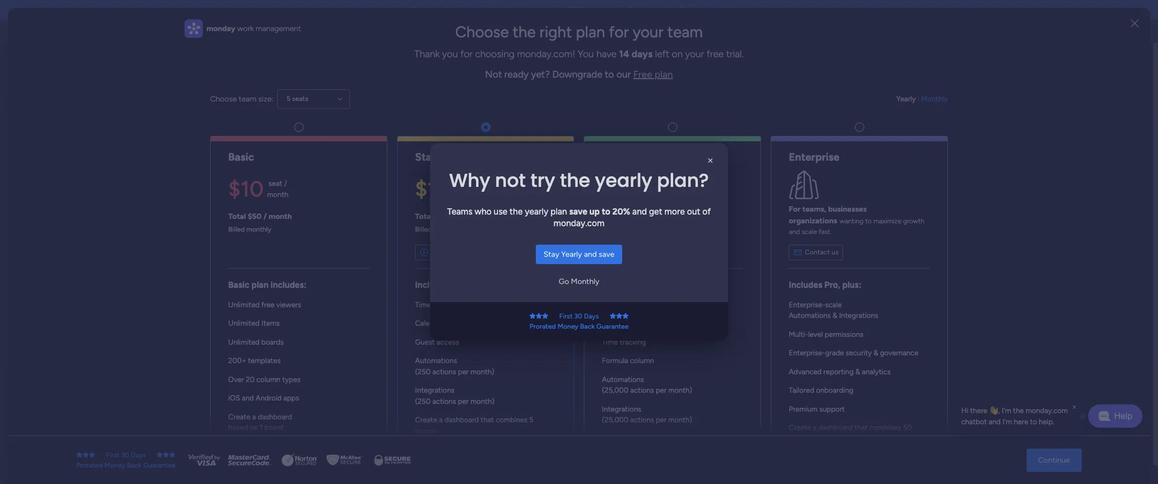 Task type: locate. For each thing, give the bounding box(es) containing it.
why up teams
[[450, 168, 491, 193]]

3 total from the left
[[602, 212, 620, 221]]

plan down try
[[551, 206, 568, 217]]

plus:
[[477, 280, 496, 290], [679, 280, 698, 290], [843, 280, 862, 290]]

why for $20
[[618, 248, 635, 257]]

there inside this is your home base, where you can see all your work in one place when you are assigned an item on any board, it will appear here. it looks like there are no items assigned to you at the moment. learn more
[[736, 301, 753, 310]]

and inside and get more out of monday.com
[[633, 206, 647, 217]]

total left $60
[[415, 212, 433, 221]]

includes up the 'private'
[[602, 280, 636, 290]]

0 horizontal spatial back
[[127, 461, 142, 469]]

enterprise- down the includes pro, plus:
[[789, 300, 826, 309]]

calendar
[[415, 319, 445, 328]]

actions inside integrations (25,000 actions per month)
[[631, 416, 655, 425]]

billed inside total $50 / month billed monthly
[[228, 226, 245, 234]]

and inside "stay yearly and save" button
[[584, 250, 597, 259]]

select product image
[[9, 26, 18, 36]]

plan up unlimited free viewers
[[252, 280, 269, 290]]

0 vertical spatial for
[[609, 23, 629, 41]]

1 horizontal spatial choose
[[456, 23, 509, 41]]

up
[[590, 206, 600, 217]]

a inside the create a dashboard that combines 5 boards
[[439, 416, 443, 425]]

contact
[[806, 248, 831, 256]]

1 horizontal spatial billed
[[415, 226, 432, 234]]

/ inside $12 seat / month
[[471, 179, 473, 188]]

that inside create a dashboard that combines 10 boards
[[668, 435, 681, 443]]

2 (250 from the top
[[415, 397, 431, 406]]

2 enterprise- from the top
[[789, 349, 826, 358]]

automations (25,000 actions per month)
[[602, 375, 693, 395]]

that inside the create a dashboard that combines 5 boards
[[481, 416, 494, 425]]

0 horizontal spatial automations
[[415, 357, 457, 365]]

apps
[[284, 394, 299, 403]]

dashboard down support
[[819, 424, 853, 432]]

first 30 days inside why not try the yearly plan? "document"
[[560, 312, 599, 321]]

1 horizontal spatial prorated
[[530, 323, 556, 331]]

save inside button
[[599, 250, 615, 259]]

per inside integrations (250 actions per month)
[[458, 397, 469, 406]]

month) up integrations (25,000 actions per month)
[[669, 386, 693, 395]]

free
[[634, 68, 653, 80]]

verified by visa image
[[187, 453, 221, 468]]

includes left pro,
[[789, 280, 823, 290]]

1 horizontal spatial view
[[623, 319, 638, 328]]

0 vertical spatial assigned
[[535, 301, 564, 310]]

3 unlimited from the top
[[228, 338, 260, 347]]

days
[[584, 312, 599, 321], [131, 451, 146, 459]]

yearly
[[897, 95, 917, 103], [562, 250, 583, 259]]

create a dashboard based on 1 board
[[228, 413, 292, 432]]

to inside the hi there 👋,  i'm the monday.com chatbot and i'm here to help.
[[1031, 417, 1038, 426]]

$12
[[415, 176, 449, 202]]

0 horizontal spatial help
[[1085, 460, 1102, 469]]

0 vertical spatial items
[[289, 102, 306, 111]]

that down integrations (25,000 actions per month)
[[668, 435, 681, 443]]

work inside this is your home base, where you can see all your work in one place when you are assigned an item on any board, it will appear here. it looks like there are no items assigned to you at the moment. learn more
[[590, 281, 618, 297]]

total left $50
[[228, 212, 246, 221]]

combines inside create a dashboard that combines 50 boards
[[870, 424, 902, 432]]

total right up
[[602, 212, 620, 221]]

more down the at
[[643, 322, 661, 332]]

0 horizontal spatial more
[[643, 322, 661, 332]]

includes
[[415, 280, 449, 290], [602, 280, 636, 290], [789, 280, 823, 290]]

boards
[[627, 300, 649, 309], [262, 338, 284, 347], [415, 427, 438, 436], [789, 435, 812, 443], [602, 445, 625, 454]]

plus: up views
[[477, 280, 496, 290]]

seat up get at the right top
[[646, 179, 660, 188]]

choose up choosing
[[456, 23, 509, 41]]

unlimited for unlimited boards
[[228, 338, 260, 347]]

dashboard inside create a dashboard that combines 50 boards
[[819, 424, 853, 432]]

integrations inside enterprise-scale automations & integrations
[[840, 311, 879, 320]]

includes inside standard tier selected option
[[415, 280, 449, 290]]

2 horizontal spatial why
[[618, 248, 635, 257]]

why inside why not try the yearly plan? heading
[[450, 168, 491, 193]]

view inside pro tier selected option
[[623, 319, 638, 328]]

2 horizontal spatial monthly
[[621, 226, 646, 234]]

why inside why standard? button
[[431, 248, 447, 257]]

right
[[540, 23, 572, 41]]

0 horizontal spatial for
[[461, 48, 473, 60]]

0 horizontal spatial total
[[228, 212, 246, 221]]

thank
[[415, 48, 440, 60]]

management
[[256, 24, 301, 33]]

0 vertical spatial back
[[580, 323, 595, 331]]

1 horizontal spatial items
[[777, 301, 795, 310]]

0 vertical spatial days
[[584, 312, 599, 321]]

(250 down guest
[[415, 368, 431, 376]]

to
[[605, 68, 615, 80], [602, 206, 611, 217], [866, 217, 872, 225], [621, 312, 627, 321], [1031, 417, 1038, 426]]

1 horizontal spatial team
[[668, 23, 703, 41]]

0 vertical spatial first 30 days
[[560, 312, 599, 321]]

1 total from the left
[[228, 212, 246, 221]]

includes up timeline on the left of the page
[[415, 280, 449, 290]]

per for integrations (250 actions per month)
[[458, 397, 469, 406]]

android
[[256, 394, 282, 403]]

seat up teams
[[455, 179, 469, 188]]

per up create a dashboard that combines 10 boards
[[656, 416, 667, 425]]

save up base,
[[599, 250, 615, 259]]

actions for automations (25,000 actions per month)
[[631, 386, 655, 395]]

1 (250 from the top
[[415, 368, 431, 376]]

for teams, businesses organizations
[[789, 204, 867, 225]]

1 vertical spatial yearly
[[525, 206, 549, 217]]

that for includes standard, plus:
[[668, 435, 681, 443]]

work up 'any'
[[590, 281, 618, 297]]

/ inside $20 seat / month
[[662, 179, 665, 188]]

create inside create a dashboard that combines 10 boards
[[602, 435, 625, 443]]

2 email from the left
[[654, 5, 671, 14]]

1 horizontal spatial includes
[[602, 280, 636, 290]]

our
[[617, 68, 631, 80]]

plan?
[[658, 168, 709, 193]]

and up home on the bottom
[[584, 250, 597, 259]]

guarantee up time
[[597, 323, 629, 331]]

plus: for $20
[[679, 280, 698, 290]]

dashboard up board
[[258, 413, 292, 421]]

month inside total $50 / month billed monthly
[[269, 212, 292, 221]]

automations up level
[[789, 311, 831, 320]]

why not try the yearly plan? dialog
[[0, 0, 1159, 484]]

items right no
[[777, 301, 795, 310]]

star image
[[543, 313, 549, 320], [610, 313, 616, 320], [89, 452, 95, 458], [169, 452, 176, 458]]

2 horizontal spatial email
[[706, 5, 723, 14]]

billed for $10
[[228, 226, 245, 234]]

work
[[237, 24, 254, 33], [590, 281, 618, 297]]

1 monthly from the left
[[247, 226, 272, 234]]

3 monthly from the left
[[621, 226, 646, 234]]

yearly down try
[[525, 206, 549, 217]]

1 vertical spatial integrations
[[415, 386, 455, 395]]

on right left
[[672, 48, 683, 60]]

actions up integrations (25,000 actions per month)
[[631, 386, 655, 395]]

try
[[531, 168, 556, 193]]

2 horizontal spatial seat
[[646, 179, 660, 188]]

automations for automations (250 actions per month)
[[415, 357, 457, 365]]

month for total $100 / month billed monthly
[[647, 212, 670, 221]]

more
[[665, 206, 685, 217], [643, 322, 661, 332]]

for left choosing
[[461, 48, 473, 60]]

choose
[[456, 23, 509, 41], [210, 94, 237, 104]]

3 email from the left
[[706, 5, 723, 14]]

monthly down $100 at the top of the page
[[621, 226, 646, 234]]

combines for includes pro, plus:
[[870, 424, 902, 432]]

0 horizontal spatial yearly
[[562, 250, 583, 259]]

gantt
[[451, 300, 470, 309]]

/ up teams
[[471, 179, 473, 188]]

per inside integrations (25,000 actions per month)
[[656, 416, 667, 425]]

& left analytics
[[856, 368, 861, 376]]

/ inside total $60 / month billed monthly
[[451, 212, 454, 221]]

monthly for $20
[[621, 226, 646, 234]]

choose the right plan for your team heading
[[456, 23, 703, 41]]

create a dashboard that combines 10 boards
[[602, 435, 724, 454]]

1 horizontal spatial combines
[[683, 435, 715, 443]]

dashboard for create a dashboard that combines 10 boards
[[632, 435, 666, 443]]

billed up why standard? button
[[415, 226, 432, 234]]

0 vertical spatial help button
[[1089, 405, 1143, 428]]

2 seat from the left
[[455, 179, 469, 188]]

create down integrations (250 actions per month)
[[415, 416, 438, 425]]

seat inside $20 seat / month
[[646, 179, 660, 188]]

0 horizontal spatial save
[[570, 206, 588, 217]]

/
[[284, 179, 287, 188], [471, 179, 473, 188], [662, 179, 665, 188], [264, 212, 267, 221], [451, 212, 454, 221], [641, 212, 645, 221]]

0 horizontal spatial monthly
[[571, 277, 600, 286]]

chat bot icon image
[[1099, 411, 1111, 421]]

basic for basic
[[228, 151, 254, 164]]

choosing
[[475, 48, 515, 60]]

month for total $60 / month billed monthly
[[456, 212, 479, 221]]

1 horizontal spatial assigned
[[590, 312, 619, 321]]

includes for $20
[[602, 280, 636, 290]]

1 vertical spatial automations
[[415, 357, 457, 365]]

month) for integrations (25,000 actions per month)
[[669, 416, 693, 425]]

column right 20
[[257, 375, 281, 384]]

month for $12 seat / month
[[453, 190, 475, 199]]

2 view from the left
[[623, 319, 638, 328]]

resend email link
[[628, 5, 671, 14]]

$50
[[248, 212, 262, 221]]

3 billed from the left
[[602, 226, 619, 234]]

a inside create a dashboard based on 1 board
[[252, 413, 256, 421]]

per for automations (250 actions per month)
[[458, 368, 469, 376]]

1 horizontal spatial days
[[584, 312, 599, 321]]

unlimited up unlimited boards
[[228, 319, 260, 328]]

days inside why not try the yearly plan? "document"
[[584, 312, 599, 321]]

teams,
[[803, 204, 827, 213]]

includes:
[[271, 280, 307, 290]]

team down change
[[668, 23, 703, 41]]

0 horizontal spatial scale
[[802, 228, 818, 236]]

/ for total $50 / month billed monthly
[[264, 212, 267, 221]]

why not try the yearly plan? heading
[[450, 155, 709, 194]]

month right $10
[[267, 190, 289, 199]]

1 horizontal spatial monthly
[[434, 226, 459, 234]]

includes inside enterprise tier selected option
[[789, 280, 823, 290]]

$60
[[435, 212, 449, 221]]

2 unlimited from the top
[[228, 319, 260, 328]]

to right wanting
[[866, 217, 872, 225]]

1 view from the left
[[446, 319, 461, 328]]

month inside total $60 / month billed monthly
[[456, 212, 479, 221]]

1 seat from the left
[[269, 179, 283, 188]]

monthly inside total $60 / month billed monthly
[[434, 226, 459, 234]]

search image
[[223, 103, 231, 111]]

and down "👋,"
[[989, 417, 1002, 426]]

(25,000 down formula
[[602, 386, 629, 395]]

2 horizontal spatial total
[[602, 212, 620, 221]]

month) inside automations (25,000 actions per month)
[[669, 386, 693, 395]]

2 horizontal spatial on
[[672, 48, 683, 60]]

unlimited free viewers
[[228, 300, 301, 309]]

3 plus: from the left
[[843, 280, 862, 290]]

plus: right pro,
[[843, 280, 862, 290]]

month up get at the right top
[[645, 190, 666, 199]]

email right change
[[706, 5, 723, 14]]

choose for choose the right plan for your team
[[456, 23, 509, 41]]

view down timeline & gantt views
[[446, 319, 461, 328]]

time tracking
[[602, 338, 647, 347]]

left
[[655, 48, 670, 60]]

the up the here
[[1014, 407, 1025, 415]]

1 includes from the left
[[415, 280, 449, 290]]

0 horizontal spatial days
[[131, 451, 146, 459]]

(250 for automations (250 actions per month)
[[415, 368, 431, 376]]

money
[[558, 323, 579, 331], [105, 461, 125, 469]]

to down board,
[[621, 312, 627, 321]]

a for create a dashboard based on 1 board
[[252, 413, 256, 421]]

boards inside create a dashboard that combines 50 boards
[[789, 435, 812, 443]]

month right $60
[[456, 212, 479, 221]]

0 horizontal spatial on
[[250, 424, 258, 432]]

standard tier selected option
[[397, 136, 575, 466]]

seat inside $10 seat / month
[[269, 179, 283, 188]]

1 vertical spatial guarantee
[[143, 461, 176, 469]]

enterprise-scale automations & integrations
[[789, 300, 879, 320]]

yearly inside button
[[562, 250, 583, 259]]

why inside button
[[618, 248, 635, 257]]

plan inside basic tier selected option
[[252, 280, 269, 290]]

prorated money back guarantee inside why not try the yearly plan? "document"
[[530, 323, 629, 331]]

0 horizontal spatial seat
[[269, 179, 283, 188]]

1 horizontal spatial seat
[[455, 179, 469, 188]]

actions inside integrations (250 actions per month)
[[433, 397, 457, 406]]

here
[[1015, 417, 1029, 426]]

1 horizontal spatial first 30 days
[[560, 312, 599, 321]]

0 vertical spatial free
[[707, 48, 724, 60]]

please confirm your email address: robinsongreg175@gmail.com
[[410, 5, 619, 14]]

50
[[904, 424, 913, 432]]

option
[[0, 136, 124, 137]]

1 plus: from the left
[[477, 280, 496, 290]]

/ for total $60 / month billed monthly
[[451, 212, 454, 221]]

(250 down the automations (250 actions per month)
[[415, 397, 431, 406]]

1 unlimited from the top
[[228, 300, 260, 309]]

first 30 days
[[560, 312, 599, 321], [106, 451, 146, 459]]

monthly inside billing cycle selection group
[[922, 95, 949, 103]]

why not try the yearly plan? document
[[430, 143, 729, 341]]

unlimited for unlimited free viewers
[[228, 300, 260, 309]]

star image
[[530, 313, 536, 320], [536, 313, 543, 320], [616, 313, 623, 320], [623, 313, 629, 320], [76, 452, 83, 458], [83, 452, 89, 458], [157, 452, 163, 458], [163, 452, 169, 458]]

30 inside why not try the yearly plan? "document"
[[575, 312, 583, 321]]

first
[[560, 312, 573, 321], [106, 451, 120, 459]]

stay yearly and save
[[544, 250, 615, 259]]

monday.com inside the hi there 👋,  i'm the monday.com chatbot and i'm here to help.
[[1027, 407, 1069, 415]]

1 (25,000 from the top
[[602, 386, 629, 395]]

1 horizontal spatial for
[[609, 23, 629, 41]]

you up learn
[[629, 312, 641, 321]]

month) inside integrations (25,000 actions per month)
[[669, 416, 693, 425]]

1 horizontal spatial yearly
[[897, 95, 917, 103]]

month) inside the automations (250 actions per month)
[[471, 368, 495, 376]]

1 horizontal spatial first
[[560, 312, 573, 321]]

on left 1
[[250, 424, 258, 432]]

monthly for $12
[[434, 226, 459, 234]]

change email address link
[[679, 5, 751, 14]]

monthly for $10
[[247, 226, 272, 234]]

/ right $60
[[451, 212, 454, 221]]

3 includes from the left
[[789, 280, 823, 290]]

per inside automations (25,000 actions per month)
[[656, 386, 667, 395]]

unlimited up 200+
[[228, 338, 260, 347]]

1 horizontal spatial are
[[755, 301, 765, 310]]

(250 inside integrations (250 actions per month)
[[415, 397, 431, 406]]

0 horizontal spatial team
[[239, 94, 257, 104]]

(25,000 inside automations (25,000 actions per month)
[[602, 386, 629, 395]]

billing cycle selection group
[[897, 94, 949, 105]]

0 horizontal spatial prorated money back guarantee
[[76, 461, 176, 469]]

a inside create a dashboard that combines 10 boards
[[626, 435, 630, 443]]

enterprise
[[789, 151, 840, 164]]

the inside the hi there 👋,  i'm the monday.com chatbot and i'm here to help.
[[1014, 407, 1025, 415]]

/ inside total $50 / month billed monthly
[[264, 212, 267, 221]]

free plan link
[[634, 68, 673, 80]]

actions inside the automations (250 actions per month)
[[433, 368, 457, 376]]

1 vertical spatial basic
[[228, 280, 250, 290]]

1 vertical spatial (25,000
[[602, 416, 629, 425]]

per inside the automations (250 actions per month)
[[458, 368, 469, 376]]

2 billed from the left
[[415, 226, 432, 234]]

basic,
[[451, 280, 474, 290]]

0 vertical spatial automations
[[789, 311, 831, 320]]

automations down the formula column
[[602, 375, 644, 384]]

view
[[446, 319, 461, 328], [623, 319, 638, 328]]

yearly right stay
[[562, 250, 583, 259]]

0 vertical spatial column
[[630, 357, 655, 365]]

that left 50
[[855, 424, 868, 432]]

month) up create a dashboard that combines 10 boards
[[669, 416, 693, 425]]

to inside this is your home base, where you can see all your work in one place when you are assigned an item on any board, it will appear here. it looks like there are no items assigned to you at the moment. learn more
[[621, 312, 627, 321]]

team left size:
[[239, 94, 257, 104]]

based
[[228, 424, 248, 432]]

mcafee secure image
[[325, 453, 364, 468]]

0 vertical spatial prorated money back guarantee
[[530, 323, 629, 331]]

this is your home base, where you can see all your work in one place when you are assigned an item on any board, it will appear here. it looks like there are no items assigned to you at the moment. learn more
[[488, 266, 795, 332]]

plus: up "here."
[[679, 280, 698, 290]]

not ready yet? downgrade to our free plan
[[486, 68, 673, 80]]

basic plan includes:
[[228, 280, 307, 290]]

work right monday
[[237, 24, 254, 33]]

integrations for integrations (250 actions per month)
[[415, 386, 455, 395]]

greg robinson image
[[1132, 23, 1147, 39]]

$100
[[622, 212, 640, 221]]

1 horizontal spatial that
[[668, 435, 681, 443]]

month) for integrations (250 actions per month)
[[471, 397, 495, 406]]

dashboard down integrations (250 actions per month)
[[445, 416, 479, 425]]

guarantee left the verified by visa image
[[143, 461, 176, 469]]

1 vertical spatial (250
[[415, 397, 431, 406]]

None search field
[[143, 99, 235, 115]]

calendar view
[[415, 319, 461, 328]]

it
[[637, 301, 642, 310]]

thank you for choosing monday.com! you have 14 days left on your free trial.
[[415, 48, 744, 60]]

1 horizontal spatial column
[[630, 357, 655, 365]]

month) inside integrations (250 actions per month)
[[471, 397, 495, 406]]

automations inside the automations (250 actions per month)
[[415, 357, 457, 365]]

and
[[633, 206, 647, 217], [789, 228, 801, 236], [584, 250, 597, 259], [242, 394, 254, 403], [989, 417, 1002, 426]]

continue
[[1039, 455, 1071, 465]]

integrations down the automations (250 actions per month)
[[415, 386, 455, 395]]

and right ios at the bottom left of the page
[[242, 394, 254, 403]]

1 basic from the top
[[228, 151, 254, 164]]

done
[[272, 102, 287, 111]]

2 horizontal spatial automations
[[789, 311, 831, 320]]

0 vertical spatial yearly
[[897, 95, 917, 103]]

scale inside enterprise-scale automations & integrations
[[826, 300, 843, 309]]

1 vertical spatial for
[[461, 48, 473, 60]]

1 horizontal spatial free
[[707, 48, 724, 60]]

yearly option
[[897, 94, 917, 105]]

dashboard inside the create a dashboard that combines 5 boards
[[445, 416, 479, 425]]

tailored
[[789, 386, 815, 395]]

an
[[565, 301, 573, 310]]

2 total from the left
[[415, 212, 433, 221]]

assigned left an
[[535, 301, 564, 310]]

that inside create a dashboard that combines 50 boards
[[855, 424, 868, 432]]

month) up the create a dashboard that combines 5 boards
[[471, 397, 495, 406]]

free up items
[[262, 300, 275, 309]]

monthly inside the total $100 / month billed monthly
[[621, 226, 646, 234]]

1 enterprise- from the top
[[789, 300, 826, 309]]

0 vertical spatial there
[[736, 301, 753, 310]]

month inside $10 seat / month
[[267, 190, 289, 199]]

0 vertical spatial money
[[558, 323, 579, 331]]

ssl encrypted image
[[368, 453, 417, 468]]

/ right $50
[[264, 212, 267, 221]]

monthly right go at the left
[[571, 277, 600, 286]]

0 horizontal spatial combines
[[496, 416, 528, 425]]

1 horizontal spatial prorated money back guarantee
[[530, 323, 629, 331]]

you
[[578, 48, 594, 60]]

dashboard down integrations (25,000 actions per month)
[[632, 435, 666, 443]]

1 vertical spatial work
[[590, 281, 618, 297]]

automations inside automations (25,000 actions per month)
[[602, 375, 644, 384]]

2 vertical spatial unlimited
[[228, 338, 260, 347]]

dialog
[[958, 398, 1084, 435]]

more right get at the right top
[[665, 206, 685, 217]]

and down "organizations"
[[789, 228, 801, 236]]

0 vertical spatial monthly
[[922, 95, 949, 103]]

billed down 20%
[[602, 226, 619, 234]]

pro,
[[825, 280, 841, 290]]

monthly down $60
[[434, 226, 459, 234]]

view left the at
[[623, 319, 638, 328]]

monday.com down up
[[554, 218, 605, 229]]

monthly right yearly option
[[922, 95, 949, 103]]

like
[[723, 301, 734, 310]]

billed for $12
[[415, 226, 432, 234]]

why not try the yearly plan?
[[450, 168, 709, 193]]

analytics
[[863, 368, 891, 376]]

combines for includes standard, plus:
[[683, 435, 715, 443]]

0 vertical spatial integrations
[[840, 311, 879, 320]]

billed for $20
[[602, 226, 619, 234]]

1 horizontal spatial email
[[654, 5, 671, 14]]

10
[[717, 435, 724, 443]]

2 horizontal spatial integrations
[[840, 311, 879, 320]]

0 vertical spatial first
[[560, 312, 573, 321]]

month) for automations (250 actions per month)
[[471, 368, 495, 376]]

integrations inside integrations (250 actions per month)
[[415, 386, 455, 395]]

prorated inside why not try the yearly plan? "document"
[[530, 323, 556, 331]]

automations
[[789, 311, 831, 320], [415, 357, 457, 365], [602, 375, 644, 384]]

per
[[458, 368, 469, 376], [656, 386, 667, 395], [458, 397, 469, 406], [656, 416, 667, 425]]

enterprise- inside enterprise-scale automations & integrations
[[789, 300, 826, 309]]

unlimited up unlimited items
[[228, 300, 260, 309]]

2 horizontal spatial includes
[[789, 280, 823, 290]]

create inside create a dashboard that combines 50 boards
[[789, 424, 812, 432]]

why left the pro?
[[618, 248, 635, 257]]

integrations down automations (25,000 actions per month)
[[602, 405, 642, 414]]

welcome to my work feature image image
[[580, 187, 703, 246]]

1 horizontal spatial plus:
[[679, 280, 698, 290]]

(250 inside the automations (250 actions per month)
[[415, 368, 431, 376]]

2 horizontal spatial billed
[[602, 226, 619, 234]]

1 vertical spatial free
[[262, 300, 275, 309]]

standard,
[[638, 280, 677, 290]]

0 horizontal spatial billed
[[228, 226, 245, 234]]

0 vertical spatial monday.com
[[554, 218, 605, 229]]

includes basic, plus:
[[415, 280, 496, 290]]

2 (25,000 from the top
[[602, 416, 629, 425]]

learn
[[622, 322, 641, 332]]

are left no
[[755, 301, 765, 310]]

1 vertical spatial prorated money back guarantee
[[76, 461, 176, 469]]

1 horizontal spatial back
[[580, 323, 595, 331]]

button padding image
[[1131, 18, 1141, 28]]

why standard? button
[[415, 245, 490, 260]]

2 basic from the top
[[228, 280, 250, 290]]

per for integrations (25,000 actions per month)
[[656, 416, 667, 425]]

pro tier selected option
[[584, 136, 762, 466]]

create inside the create a dashboard that combines 5 boards
[[415, 416, 438, 425]]

1 vertical spatial column
[[257, 375, 281, 384]]

1 billed from the left
[[228, 226, 245, 234]]

(25,000 for automations (25,000 actions per month)
[[602, 386, 629, 395]]

month inside the total $100 / month billed monthly
[[647, 212, 670, 221]]

premium
[[789, 405, 818, 414]]

are
[[523, 301, 533, 310], [755, 301, 765, 310]]

list box
[[0, 134, 124, 284]]

1 horizontal spatial more
[[665, 206, 685, 217]]

moment.
[[664, 312, 693, 321]]

0 vertical spatial save
[[570, 206, 588, 217]]

monday.com for and get more out of monday.com
[[554, 218, 605, 229]]

plus: inside standard tier selected option
[[477, 280, 496, 290]]

boards for create a dashboard that combines 50 boards
[[789, 435, 812, 443]]

a down ios and android apps
[[252, 413, 256, 421]]

(25,000 down automations (25,000 actions per month)
[[602, 416, 629, 425]]

& inside standard tier selected option
[[444, 300, 449, 309]]

0 vertical spatial yearly
[[595, 168, 653, 193]]

stay yearly and save button
[[536, 245, 623, 264]]

for
[[609, 23, 629, 41], [461, 48, 473, 60]]

advanced reporting & analytics
[[789, 368, 891, 376]]

enterprise- up advanced
[[789, 349, 826, 358]]

seat for $10
[[269, 179, 283, 188]]

0 horizontal spatial items
[[289, 102, 306, 111]]

2 plus: from the left
[[679, 280, 698, 290]]

/ for total $100 / month billed monthly
[[641, 212, 645, 221]]

monthly inside total $50 / month billed monthly
[[247, 226, 272, 234]]

1 vertical spatial more
[[643, 322, 661, 332]]

per up integrations (25,000 actions per month)
[[656, 386, 667, 395]]

(250 for integrations (250 actions per month)
[[415, 397, 431, 406]]

/ right $10
[[284, 179, 287, 188]]

1 vertical spatial there
[[971, 407, 988, 415]]

includes inside pro tier selected option
[[602, 280, 636, 290]]

total inside the total $100 / month billed monthly
[[602, 212, 620, 221]]

to inside wanting to maximize growth and scale fast.
[[866, 217, 872, 225]]

and inside basic tier selected option
[[242, 394, 254, 403]]

a down integrations (250 actions per month)
[[439, 416, 443, 425]]

seat right $10
[[269, 179, 283, 188]]

i'm left the here
[[1003, 417, 1013, 426]]

(250
[[415, 368, 431, 376], [415, 397, 431, 406]]

yearly
[[595, 168, 653, 193], [525, 206, 549, 217]]

1 horizontal spatial why
[[450, 168, 491, 193]]

(25,000
[[602, 386, 629, 395], [602, 416, 629, 425]]

actions inside automations (25,000 actions per month)
[[631, 386, 655, 395]]

here.
[[680, 301, 696, 310]]

email for change email address
[[706, 5, 723, 14]]

create for create a dashboard based on 1 board
[[228, 413, 251, 421]]

a inside create a dashboard that combines 50 boards
[[813, 424, 817, 432]]

total inside total $60 / month billed monthly
[[415, 212, 433, 221]]

3 seat from the left
[[646, 179, 660, 188]]

see plans button
[[157, 24, 204, 38]]

use
[[494, 206, 508, 217]]

2 monthly from the left
[[434, 226, 459, 234]]

2 includes from the left
[[602, 280, 636, 290]]

yearly inside heading
[[595, 168, 653, 193]]

seat for $20
[[646, 179, 660, 188]]

enterprise- for scale
[[789, 300, 826, 309]]

1 horizontal spatial integrations
[[602, 405, 642, 414]]

actions down the automations (250 actions per month)
[[433, 397, 457, 406]]

a down premium support
[[813, 424, 817, 432]]

0 vertical spatial 30
[[575, 312, 583, 321]]

fast.
[[819, 228, 832, 236]]

integrations inside integrations (25,000 actions per month)
[[602, 405, 642, 414]]

month inside $12 seat / month
[[453, 190, 475, 199]]

/ for $10 seat / month
[[284, 179, 287, 188]]

0 horizontal spatial 30
[[121, 451, 129, 459]]

1 horizontal spatial monthly
[[922, 95, 949, 103]]

total for $10
[[228, 212, 246, 221]]

column inside pro tier selected option
[[630, 357, 655, 365]]



Task type: vqa. For each thing, say whether or not it's contained in the screenshot.
top THE MORE
yes



Task type: describe. For each thing, give the bounding box(es) containing it.
0 vertical spatial work
[[237, 24, 254, 33]]

onboarding
[[817, 386, 854, 395]]

hide
[[256, 102, 270, 111]]

👋,
[[990, 407, 1001, 415]]

a for create a dashboard that combines 10 boards
[[626, 435, 630, 443]]

can
[[697, 266, 719, 282]]

a for create a dashboard that combines 5 boards
[[439, 416, 443, 425]]

pro?
[[636, 248, 652, 257]]

go monthly
[[559, 277, 600, 286]]

total for $20
[[602, 212, 620, 221]]

dashboard for create a dashboard that combines 5 boards
[[445, 416, 479, 425]]

dashboard for create a dashboard that combines 50 boards
[[819, 424, 853, 432]]

support
[[820, 405, 846, 414]]

1 vertical spatial prorated
[[76, 461, 103, 469]]

(25,000 for integrations (25,000 actions per month)
[[602, 416, 629, 425]]

Filter dashboard by text search field
[[143, 99, 235, 115]]

items inside this is your home base, where you can see all your work in one place when you are assigned an item on any board, it will appear here. it looks like there are no items assigned to you at the moment. learn more
[[777, 301, 795, 310]]

tailored onboarding
[[789, 386, 854, 395]]

1 vertical spatial money
[[105, 461, 125, 469]]

confirm
[[432, 5, 458, 14]]

& right security
[[874, 349, 879, 358]]

resend
[[628, 5, 652, 14]]

why for $12
[[431, 248, 447, 257]]

types
[[282, 375, 301, 384]]

monthly inside button
[[571, 277, 600, 286]]

1 vertical spatial team
[[239, 94, 257, 104]]

to left "our"
[[605, 68, 615, 80]]

1 vertical spatial first 30 days
[[106, 451, 146, 459]]

0 horizontal spatial assigned
[[535, 301, 564, 310]]

learn more link
[[622, 322, 661, 332]]

teams
[[448, 206, 473, 217]]

includes pro, plus:
[[789, 280, 862, 290]]

the inside this is your home base, where you can see all your work in one place when you are assigned an item on any board, it will appear here. it looks like there are no items assigned to you at the moment. learn more
[[651, 312, 662, 321]]

create for create a dashboard that combines 5 boards
[[415, 416, 438, 425]]

unlimited for unlimited items
[[228, 319, 260, 328]]

why pro?
[[618, 248, 652, 257]]

plan down left
[[655, 68, 673, 80]]

multi-
[[789, 330, 809, 339]]

enterprise- for grade
[[789, 349, 826, 358]]

your right confirm
[[459, 5, 474, 14]]

choose team size:
[[210, 94, 274, 104]]

at
[[643, 312, 650, 321]]

please
[[410, 5, 431, 14]]

automations inside enterprise-scale automations & integrations
[[789, 311, 831, 320]]

hide done items
[[256, 102, 306, 111]]

the inside heading
[[560, 168, 591, 193]]

you left can
[[672, 266, 694, 282]]

yet?
[[531, 68, 550, 80]]

time
[[602, 338, 618, 347]]

governance
[[881, 349, 919, 358]]

boards for create a dashboard that combines 10 boards
[[602, 445, 625, 454]]

monday.com for hi there 👋,  i'm the monday.com chatbot and i'm here to help.
[[1027, 407, 1069, 415]]

monday
[[207, 24, 236, 33]]

monthly option
[[922, 94, 949, 105]]

ios and android apps
[[228, 394, 299, 403]]

total $60 / month billed monthly
[[415, 212, 479, 234]]

per for automations (25,000 actions per month)
[[656, 386, 667, 395]]

on inside this is your home base, where you can see all your work in one place when you are assigned an item on any board, it will appear here. it looks like there are no items assigned to you at the moment. learn more
[[591, 301, 600, 310]]

combines inside the create a dashboard that combines 5 boards
[[496, 416, 528, 425]]

back inside why not try the yearly plan? "document"
[[580, 323, 595, 331]]

email for resend email
[[654, 5, 671, 14]]

total $50 / month billed monthly
[[228, 212, 292, 234]]

first inside why not try the yearly plan? "document"
[[560, 312, 573, 321]]

unlimited items
[[228, 319, 280, 328]]

dashboard for create a dashboard based on 1 board
[[258, 413, 292, 421]]

actions for integrations (250 actions per month)
[[433, 397, 457, 406]]

not
[[486, 68, 502, 80]]

tracking
[[620, 338, 647, 347]]

your right left
[[686, 48, 705, 60]]

boards for create a dashboard that combines 5 boards
[[415, 427, 438, 436]]

your left go at the left
[[533, 266, 559, 282]]

us
[[832, 248, 839, 256]]

more inside this is your home base, where you can see all your work in one place when you are assigned an item on any board, it will appear here. it looks like there are no items assigned to you at the moment. learn more
[[643, 322, 661, 332]]

includes standard, plus:
[[602, 280, 698, 290]]

guarantee inside why not try the yearly plan? "document"
[[597, 323, 629, 331]]

tier options list box
[[210, 119, 949, 466]]

and get more out of monday.com
[[554, 206, 711, 229]]

1 vertical spatial i'm
[[1003, 417, 1013, 426]]

enterprise tier selected option
[[771, 136, 949, 466]]

chatbot
[[962, 417, 988, 426]]

base,
[[599, 266, 630, 282]]

plus: inside enterprise tier selected option
[[843, 280, 862, 290]]

choose for choose team size:
[[210, 94, 237, 104]]

view for $12
[[446, 319, 461, 328]]

hi
[[962, 407, 969, 415]]

level
[[809, 330, 824, 339]]

where
[[633, 266, 669, 282]]

0 horizontal spatial first
[[106, 451, 120, 459]]

0 horizontal spatial guarantee
[[143, 461, 176, 469]]

maximize
[[874, 217, 902, 225]]

for
[[789, 204, 801, 213]]

month for total $50 / month billed monthly
[[269, 212, 292, 221]]

formula column
[[602, 357, 655, 365]]

boards inside basic tier selected option
[[262, 338, 284, 347]]

the right use
[[510, 206, 523, 217]]

access
[[437, 338, 459, 347]]

plan up the you
[[576, 23, 606, 41]]

view for $20
[[623, 319, 638, 328]]

free inside basic tier selected option
[[262, 300, 275, 309]]

month for $10 seat / month
[[267, 190, 289, 199]]

monday.com!
[[517, 48, 576, 60]]

/ for $12 seat / month
[[471, 179, 473, 188]]

integrations for integrations (25,000 actions per month)
[[602, 405, 642, 414]]

resend email
[[628, 5, 671, 14]]

5 inside the create a dashboard that combines 5 boards
[[530, 416, 534, 425]]

who
[[475, 206, 492, 217]]

growth
[[904, 217, 925, 225]]

scale inside wanting to maximize growth and scale fast.
[[802, 228, 818, 236]]

mastercard secure code image
[[225, 453, 274, 468]]

yearly inside billing cycle selection group
[[897, 95, 917, 103]]

downgrade
[[553, 68, 603, 80]]

200+
[[228, 357, 246, 365]]

month for $20 seat / month
[[645, 190, 666, 199]]

0 vertical spatial team
[[668, 23, 703, 41]]

that for includes pro, plus:
[[855, 424, 868, 432]]

over
[[228, 375, 244, 384]]

basic tier selected option
[[210, 136, 388, 466]]

money inside why not try the yearly plan? "document"
[[558, 323, 579, 331]]

there inside the hi there 👋,  i'm the monday.com chatbot and i'm here to help.
[[971, 407, 988, 415]]

$12 seat / month
[[415, 176, 475, 202]]

2 are from the left
[[755, 301, 765, 310]]

close image
[[706, 156, 716, 166]]

get
[[650, 206, 663, 217]]

appear
[[656, 301, 678, 310]]

$20
[[602, 176, 641, 202]]

premium support
[[789, 405, 846, 414]]

yearly for plan
[[525, 206, 549, 217]]

item
[[575, 301, 590, 310]]

$20 seat / month
[[602, 176, 666, 202]]

create for create a dashboard that combines 50 boards
[[789, 424, 812, 432]]

automations for automations (25,000 actions per month)
[[602, 375, 644, 384]]

basic for basic plan includes:
[[228, 280, 250, 290]]

$10
[[228, 176, 264, 202]]

plus: for $12
[[477, 280, 496, 290]]

contact us
[[806, 248, 839, 256]]

column inside basic tier selected option
[[257, 375, 281, 384]]

plans
[[183, 27, 199, 35]]

address:
[[495, 5, 522, 14]]

norton secured image
[[278, 453, 321, 468]]

private boards
[[602, 300, 649, 309]]

change
[[679, 5, 705, 14]]

formula
[[602, 357, 629, 365]]

of
[[703, 206, 711, 217]]

1 are from the left
[[523, 301, 533, 310]]

over 20 column types
[[228, 375, 301, 384]]

out
[[688, 206, 701, 217]]

you right when
[[509, 301, 521, 310]]

why standard?
[[431, 248, 485, 257]]

month) for automations (25,000 actions per month)
[[669, 386, 693, 395]]

why pro? button
[[602, 245, 656, 260]]

chart
[[602, 319, 621, 328]]

1 vertical spatial back
[[127, 461, 142, 469]]

your right all
[[762, 266, 789, 282]]

yearly for plan?
[[595, 168, 653, 193]]

to inside why not try the yearly plan? "document"
[[602, 206, 611, 217]]

0 vertical spatial 5
[[287, 95, 291, 103]]

dialog containing hi there 👋,  i'm the monday.com
[[958, 398, 1084, 435]]

teams who use the yearly plan save up to 20%
[[448, 206, 631, 217]]

address
[[725, 5, 751, 14]]

1 horizontal spatial help
[[1115, 411, 1133, 421]]

1 email from the left
[[476, 5, 493, 14]]

grade
[[826, 349, 845, 358]]

home
[[562, 266, 596, 282]]

place
[[660, 281, 693, 297]]

0 vertical spatial i'm
[[1003, 407, 1012, 415]]

1 vertical spatial help button
[[1076, 457, 1110, 473]]

ios
[[228, 394, 240, 403]]

a for create a dashboard that combines 50 boards
[[813, 424, 817, 432]]

days
[[632, 48, 653, 60]]

and inside the hi there 👋,  i'm the monday.com chatbot and i'm here to help.
[[989, 417, 1002, 426]]

more inside and get more out of monday.com
[[665, 206, 685, 217]]

customize button
[[310, 99, 362, 115]]

create for create a dashboard that combines 10 boards
[[602, 435, 625, 443]]

& inside enterprise-scale automations & integrations
[[833, 311, 838, 320]]

automations (250 actions per month)
[[415, 357, 495, 376]]

20%
[[613, 206, 631, 217]]

your down resend email link
[[633, 23, 664, 41]]

on inside create a dashboard based on 1 board
[[250, 424, 258, 432]]

items
[[262, 319, 280, 328]]

and inside wanting to maximize growth and scale fast.
[[789, 228, 801, 236]]

ready
[[505, 68, 529, 80]]

the down please confirm your email address: robinsongreg175@gmail.com
[[513, 23, 536, 41]]

actions for integrations (25,000 actions per month)
[[631, 416, 655, 425]]

unlimited boards
[[228, 338, 284, 347]]

seat for $12
[[455, 179, 469, 188]]

includes for $12
[[415, 280, 449, 290]]

actions for automations (250 actions per month)
[[433, 368, 457, 376]]

total for $12
[[415, 212, 433, 221]]

you right "thank"
[[442, 48, 458, 60]]

plan inside "document"
[[551, 206, 568, 217]]

0 vertical spatial on
[[672, 48, 683, 60]]

this is your home base, where you can see all your work in one place main content
[[129, 43, 1154, 484]]

/ for $20 seat / month
[[662, 179, 665, 188]]



